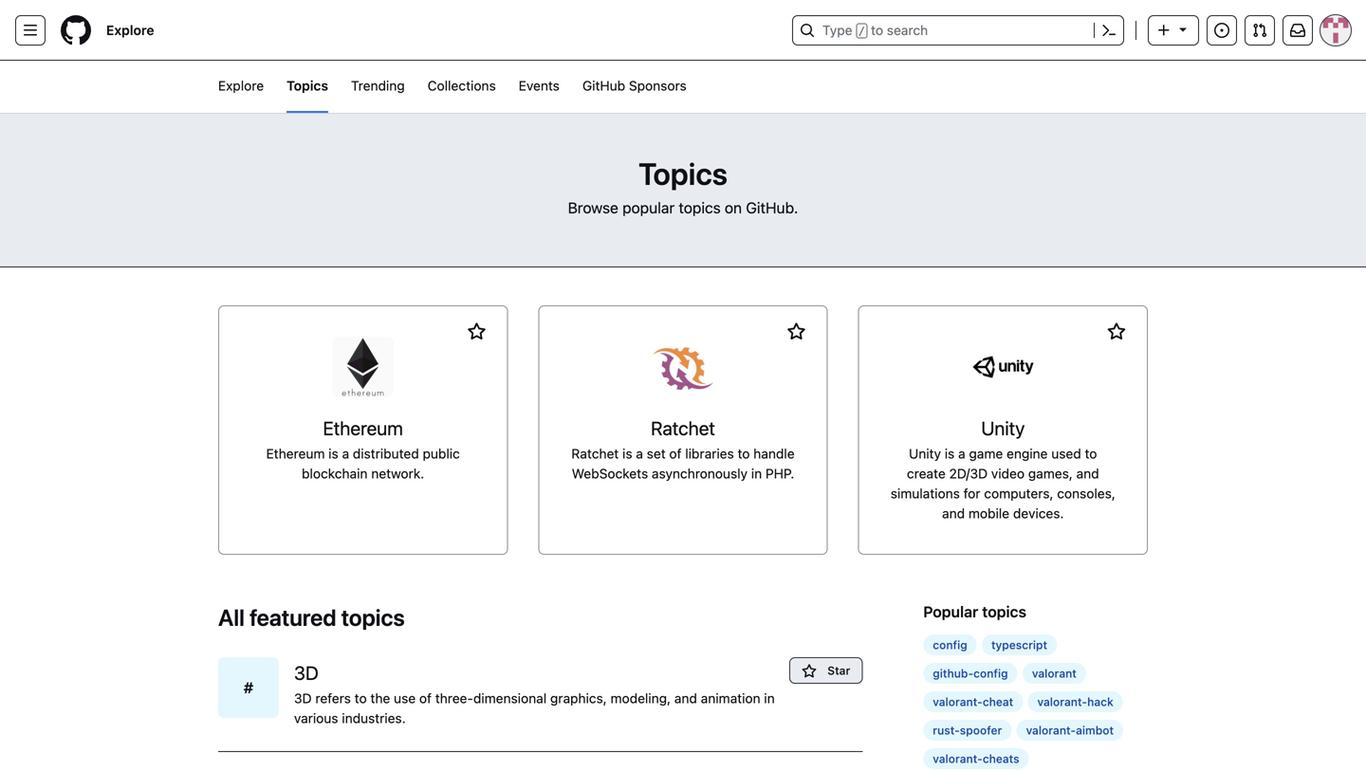 Task type: describe. For each thing, give the bounding box(es) containing it.
ethereum image
[[333, 337, 394, 398]]

github-config
[[933, 667, 1008, 680]]

github-config link
[[924, 663, 1018, 684]]

is for unity
[[945, 446, 955, 462]]

ratchet image
[[653, 337, 714, 398]]

valorant- for aimbot
[[1027, 724, 1076, 737]]

all featured topics
[[218, 605, 405, 631]]

star ratchet image
[[787, 323, 806, 342]]

topics for topics browse popular topics on github.
[[639, 156, 728, 192]]

is for ethereum
[[329, 446, 339, 462]]

computers,
[[985, 486, 1054, 502]]

notifications image
[[1291, 23, 1306, 38]]

star ethereum image
[[467, 323, 486, 342]]

to inside "ratchet ratchet is a set of libraries to handle websockets asynchronously in php."
[[738, 446, 750, 462]]

dimensional
[[474, 691, 547, 707]]

0 vertical spatial ethereum
[[323, 417, 403, 439]]

a for ratchet
[[636, 446, 643, 462]]

command palette image
[[1102, 23, 1117, 38]]

0 vertical spatial explore
[[106, 22, 154, 38]]

0 horizontal spatial topics
[[341, 605, 405, 631]]

valorant-hack
[[1038, 696, 1114, 709]]

triangle down image
[[1176, 21, 1191, 37]]

to right /
[[871, 22, 884, 38]]

topics link
[[287, 61, 328, 113]]

distributed
[[353, 446, 419, 462]]

valorant-hack link
[[1028, 692, 1123, 713]]

industries.
[[342, 711, 406, 727]]

network.
[[371, 466, 424, 482]]

use
[[394, 691, 416, 707]]

and inside 3d 3d refers to the use of three-dimensional graphics, modeling, and animation in various industries.
[[675, 691, 697, 707]]

git pull request image
[[1253, 23, 1268, 38]]

0 vertical spatial config
[[933, 639, 968, 652]]

typescript link
[[982, 635, 1057, 656]]

0 horizontal spatial explore link
[[99, 15, 162, 46]]

3d 3d refers to the use of three-dimensional graphics, modeling, and animation in various industries.
[[294, 662, 775, 727]]

cheat
[[983, 696, 1014, 709]]

valorant-cheat link
[[924, 692, 1023, 713]]

graphics,
[[550, 691, 607, 707]]

star image
[[802, 664, 817, 680]]

1 vertical spatial ethereum
[[266, 446, 325, 462]]

2 horizontal spatial and
[[1077, 466, 1100, 482]]

trending link
[[351, 61, 405, 113]]

collections
[[428, 78, 496, 93]]

valorant-aimbot
[[1027, 724, 1114, 737]]

valorant-cheats link
[[924, 749, 1029, 770]]

0 vertical spatial unity
[[982, 417, 1025, 439]]

github.
[[746, 199, 799, 217]]

config link
[[924, 635, 977, 656]]

valorant link
[[1023, 663, 1087, 684]]

github
[[583, 78, 626, 93]]

github-
[[933, 667, 974, 680]]

popular
[[924, 603, 979, 621]]

type / to search
[[823, 22, 928, 38]]

consoles,
[[1058, 486, 1116, 502]]

star
[[825, 664, 851, 678]]

popular topics
[[924, 603, 1027, 621]]

github sponsors
[[583, 78, 687, 93]]

1 horizontal spatial ratchet
[[651, 417, 715, 439]]

typescript
[[992, 639, 1048, 652]]

to inside 3d 3d refers to the use of three-dimensional graphics, modeling, and animation in various industries.
[[355, 691, 367, 707]]

php.
[[766, 466, 795, 482]]

of inside "ratchet ratchet is a set of libraries to handle websockets asynchronously in php."
[[670, 446, 682, 462]]

three-
[[435, 691, 474, 707]]

public
[[423, 446, 460, 462]]

valorant-aimbot link
[[1017, 720, 1124, 741]]

game
[[969, 446, 1003, 462]]

valorant- for cheat
[[933, 696, 983, 709]]

valorant-cheat
[[933, 696, 1014, 709]]

browse
[[568, 199, 619, 217]]

asynchronously
[[652, 466, 748, 482]]

topics inside topics browse popular topics on github.
[[679, 199, 721, 217]]

sponsors
[[629, 78, 687, 93]]

handle
[[754, 446, 795, 462]]

valorant- for cheats
[[933, 753, 983, 766]]

star button
[[790, 658, 863, 684]]

used
[[1052, 446, 1082, 462]]

plus image
[[1157, 23, 1172, 38]]

featured
[[250, 605, 336, 631]]

games,
[[1029, 466, 1073, 482]]

homepage image
[[61, 15, 91, 46]]



Task type: vqa. For each thing, say whether or not it's contained in the screenshot.
Of in the 3d 3d refers to the use of three-dimensional graphics, modeling, and animation in various industries.
yes



Task type: locate. For each thing, give the bounding box(es) containing it.
to
[[871, 22, 884, 38], [738, 446, 750, 462], [1085, 446, 1098, 462], [355, 691, 367, 707]]

a inside unity unity is a game engine used to create 2d/3d video games, and simulations for computers, consoles, and mobile devices.
[[959, 446, 966, 462]]

engine
[[1007, 446, 1048, 462]]

is for ratchet
[[623, 446, 633, 462]]

valorant- for hack
[[1038, 696, 1088, 709]]

2d/3d
[[950, 466, 988, 482]]

unity image
[[973, 337, 1034, 398]]

topics up popular
[[639, 156, 728, 192]]

topics left on
[[679, 199, 721, 217]]

config
[[933, 639, 968, 652], [974, 667, 1008, 680]]

1 vertical spatial topics
[[639, 156, 728, 192]]

explore link
[[99, 15, 162, 46], [218, 61, 264, 113]]

is up websockets
[[623, 446, 633, 462]]

cheats
[[983, 753, 1020, 766]]

type
[[823, 22, 853, 38]]

1 vertical spatial of
[[419, 691, 432, 707]]

ethereum up distributed
[[323, 417, 403, 439]]

1 horizontal spatial topics
[[639, 156, 728, 192]]

to right used
[[1085, 446, 1098, 462]]

config up github-
[[933, 639, 968, 652]]

simulations
[[891, 486, 960, 502]]

on
[[725, 199, 742, 217]]

valorant- down github-
[[933, 696, 983, 709]]

3 a from the left
[[959, 446, 966, 462]]

2 is from the left
[[623, 446, 633, 462]]

1 horizontal spatial explore
[[218, 78, 264, 93]]

3 is from the left
[[945, 446, 955, 462]]

3d
[[294, 662, 319, 684], [294, 691, 312, 707]]

trending
[[351, 78, 405, 93]]

in left php.
[[752, 466, 762, 482]]

explore left topics link
[[218, 78, 264, 93]]

0 horizontal spatial in
[[752, 466, 762, 482]]

0 horizontal spatial config
[[933, 639, 968, 652]]

0 horizontal spatial is
[[329, 446, 339, 462]]

explore link right homepage icon
[[99, 15, 162, 46]]

events
[[519, 78, 560, 93]]

ratchet up websockets
[[572, 446, 619, 462]]

ethereum up blockchain
[[266, 446, 325, 462]]

popular
[[623, 199, 675, 217]]

1 vertical spatial explore link
[[218, 61, 264, 113]]

1 vertical spatial 3d
[[294, 691, 312, 707]]

1 horizontal spatial topics
[[679, 199, 721, 217]]

of
[[670, 446, 682, 462], [419, 691, 432, 707]]

mobile
[[969, 506, 1010, 522]]

0 vertical spatial ratchet
[[651, 417, 715, 439]]

0 horizontal spatial topics
[[287, 78, 328, 93]]

and down for
[[943, 506, 965, 522]]

0 vertical spatial 3d
[[294, 662, 319, 684]]

1 vertical spatial ratchet
[[572, 446, 619, 462]]

in
[[752, 466, 762, 482], [764, 691, 775, 707]]

and
[[1077, 466, 1100, 482], [943, 506, 965, 522], [675, 691, 697, 707]]

2 vertical spatial and
[[675, 691, 697, 707]]

2 horizontal spatial a
[[959, 446, 966, 462]]

topics
[[287, 78, 328, 93], [639, 156, 728, 192]]

and left animation
[[675, 691, 697, 707]]

2 horizontal spatial is
[[945, 446, 955, 462]]

is inside ethereum ethereum is a distributed public blockchain network.
[[329, 446, 339, 462]]

valorant- inside 'link'
[[1038, 696, 1088, 709]]

valorant-cheats
[[933, 753, 1020, 766]]

0 horizontal spatial explore
[[106, 22, 154, 38]]

# link
[[218, 658, 294, 729]]

unity up create
[[909, 446, 942, 462]]

3d up 'various' at the bottom of the page
[[294, 691, 312, 707]]

ratchet up libraries
[[651, 417, 715, 439]]

a left the set
[[636, 446, 643, 462]]

valorant-
[[933, 696, 983, 709], [1038, 696, 1088, 709], [1027, 724, 1076, 737], [933, 753, 983, 766]]

0 vertical spatial explore link
[[99, 15, 162, 46]]

topics left trending at the top
[[287, 78, 328, 93]]

1 horizontal spatial a
[[636, 446, 643, 462]]

search
[[887, 22, 928, 38]]

1 vertical spatial config
[[974, 667, 1008, 680]]

1 vertical spatial explore
[[218, 78, 264, 93]]

of right the set
[[670, 446, 682, 462]]

in inside "ratchet ratchet is a set of libraries to handle websockets asynchronously in php."
[[752, 466, 762, 482]]

in inside 3d 3d refers to the use of three-dimensional graphics, modeling, and animation in various industries.
[[764, 691, 775, 707]]

is inside unity unity is a game engine used to create 2d/3d video games, and simulations for computers, consoles, and mobile devices.
[[945, 446, 955, 462]]

ethereum ethereum is a distributed public blockchain network.
[[266, 417, 460, 482]]

hack
[[1088, 696, 1114, 709]]

all
[[218, 605, 245, 631]]

a inside "ratchet ratchet is a set of libraries to handle websockets asynchronously in php."
[[636, 446, 643, 462]]

1 horizontal spatial and
[[943, 506, 965, 522]]

topics right featured on the left of page
[[341, 605, 405, 631]]

refers
[[316, 691, 351, 707]]

0 horizontal spatial ratchet
[[572, 446, 619, 462]]

devices.
[[1013, 506, 1064, 522]]

valorant- down rust-spoofer link
[[933, 753, 983, 766]]

/
[[859, 25, 865, 38]]

valorant- down valorant-hack
[[1027, 724, 1076, 737]]

collections link
[[428, 61, 496, 113]]

0 vertical spatial and
[[1077, 466, 1100, 482]]

websockets
[[572, 466, 648, 482]]

to inside unity unity is a game engine used to create 2d/3d video games, and simulations for computers, consoles, and mobile devices.
[[1085, 446, 1098, 462]]

explore
[[106, 22, 154, 38], [218, 78, 264, 93]]

and up consoles,
[[1077, 466, 1100, 482]]

1 is from the left
[[329, 446, 339, 462]]

is up 2d/3d
[[945, 446, 955, 462]]

topics inside topics browse popular topics on github.
[[639, 156, 728, 192]]

topics browse popular topics on github.
[[568, 156, 799, 217]]

set
[[647, 446, 666, 462]]

1 horizontal spatial in
[[764, 691, 775, 707]]

ethereum
[[323, 417, 403, 439], [266, 446, 325, 462]]

2 a from the left
[[636, 446, 643, 462]]

spoofer
[[960, 724, 1003, 737]]

topics for topics
[[287, 78, 328, 93]]

0 vertical spatial in
[[752, 466, 762, 482]]

various
[[294, 711, 338, 727]]

1 horizontal spatial config
[[974, 667, 1008, 680]]

1 horizontal spatial of
[[670, 446, 682, 462]]

for
[[964, 486, 981, 502]]

issue opened image
[[1215, 23, 1230, 38]]

a
[[342, 446, 349, 462], [636, 446, 643, 462], [959, 446, 966, 462]]

unity up game
[[982, 417, 1025, 439]]

is
[[329, 446, 339, 462], [623, 446, 633, 462], [945, 446, 955, 462]]

the
[[371, 691, 390, 707]]

#
[[244, 679, 253, 697]]

unity
[[982, 417, 1025, 439], [909, 446, 942, 462]]

2 horizontal spatial topics
[[983, 603, 1027, 621]]

animation
[[701, 691, 761, 707]]

3d up the refers
[[294, 662, 319, 684]]

0 horizontal spatial and
[[675, 691, 697, 707]]

events link
[[519, 61, 560, 113]]

1 horizontal spatial unity
[[982, 417, 1025, 439]]

topics
[[679, 199, 721, 217], [983, 603, 1027, 621], [341, 605, 405, 631]]

1 3d from the top
[[294, 662, 319, 684]]

star unity image
[[1108, 323, 1127, 342]]

0 vertical spatial of
[[670, 446, 682, 462]]

rust-spoofer link
[[924, 720, 1012, 741]]

a for ethereum
[[342, 446, 349, 462]]

a up 2d/3d
[[959, 446, 966, 462]]

a for unity
[[959, 446, 966, 462]]

valorant- inside "link"
[[933, 696, 983, 709]]

is inside "ratchet ratchet is a set of libraries to handle websockets asynchronously in php."
[[623, 446, 633, 462]]

rust-
[[933, 724, 960, 737]]

video
[[992, 466, 1025, 482]]

of inside 3d 3d refers to the use of three-dimensional graphics, modeling, and animation in various industries.
[[419, 691, 432, 707]]

github sponsors link
[[583, 61, 687, 113]]

2 3d from the top
[[294, 691, 312, 707]]

libraries
[[686, 446, 734, 462]]

1 vertical spatial in
[[764, 691, 775, 707]]

a up blockchain
[[342, 446, 349, 462]]

in right animation
[[764, 691, 775, 707]]

0 horizontal spatial of
[[419, 691, 432, 707]]

to left handle
[[738, 446, 750, 462]]

0 vertical spatial topics
[[287, 78, 328, 93]]

is up blockchain
[[329, 446, 339, 462]]

1 vertical spatial unity
[[909, 446, 942, 462]]

of right use
[[419, 691, 432, 707]]

0 horizontal spatial a
[[342, 446, 349, 462]]

1 horizontal spatial is
[[623, 446, 633, 462]]

0 horizontal spatial unity
[[909, 446, 942, 462]]

config up cheat
[[974, 667, 1008, 680]]

ratchet
[[651, 417, 715, 439], [572, 446, 619, 462]]

ratchet ratchet is a set of libraries to handle websockets asynchronously in php.
[[572, 417, 795, 482]]

explore link left topics link
[[218, 61, 264, 113]]

1 vertical spatial and
[[943, 506, 965, 522]]

explore right homepage icon
[[106, 22, 154, 38]]

aimbot
[[1076, 724, 1114, 737]]

1 a from the left
[[342, 446, 349, 462]]

to left the the
[[355, 691, 367, 707]]

create
[[907, 466, 946, 482]]

1 horizontal spatial explore link
[[218, 61, 264, 113]]

valorant
[[1032, 667, 1077, 680]]

rust-spoofer
[[933, 724, 1003, 737]]

unity unity is a game engine used to create 2d/3d video games, and simulations for computers, consoles, and mobile devices.
[[891, 417, 1116, 522]]

modeling,
[[611, 691, 671, 707]]

a inside ethereum ethereum is a distributed public blockchain network.
[[342, 446, 349, 462]]

valorant- up the valorant-aimbot
[[1038, 696, 1088, 709]]

blockchain
[[302, 466, 368, 482]]

topics up typescript "link"
[[983, 603, 1027, 621]]



